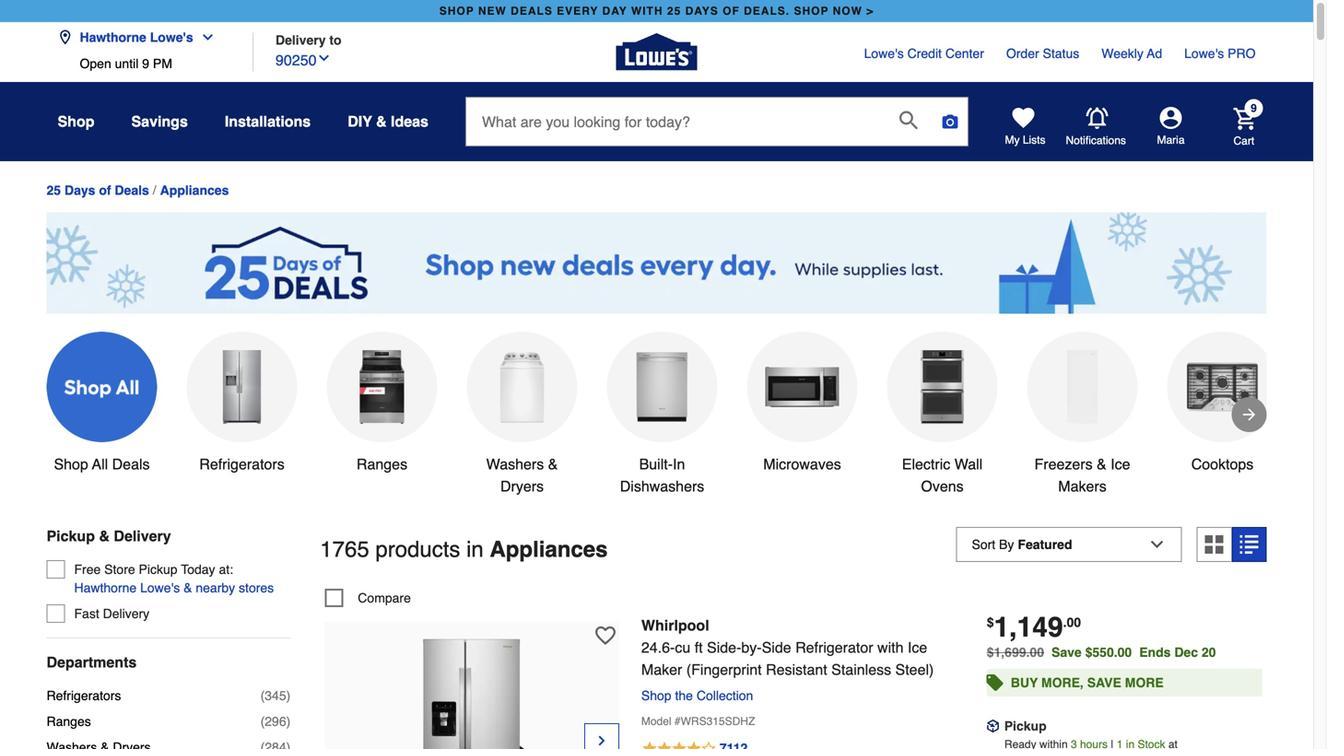 Task type: describe. For each thing, give the bounding box(es) containing it.
1 vertical spatial delivery
[[114, 528, 171, 545]]

days
[[64, 183, 95, 198]]

whirlpool
[[641, 617, 709, 634]]

heart outline image
[[595, 626, 616, 646]]

1 shop from the left
[[439, 5, 474, 18]]

makers
[[1059, 478, 1107, 495]]

4 stars image
[[641, 738, 749, 749]]

resistant
[[766, 661, 828, 678]]

all
[[92, 456, 108, 473]]

free store pickup today at:
[[74, 562, 233, 577]]

& for diy
[[376, 113, 387, 130]]

location image
[[58, 30, 72, 45]]

days
[[685, 5, 719, 18]]

shop all deals button
[[47, 332, 157, 476]]

refrigerators inside button
[[199, 456, 285, 473]]

electric
[[902, 456, 951, 473]]

washers & dryers button
[[467, 332, 578, 498]]

washers & dryers
[[486, 456, 558, 495]]

1 horizontal spatial appliances
[[490, 537, 608, 562]]

appliances inside 25 days of deals / appliances
[[160, 183, 229, 198]]

shop the collection link
[[641, 688, 761, 703]]

& for pickup
[[99, 528, 110, 545]]

products
[[376, 537, 460, 562]]

lowe's home improvement lists image
[[1013, 107, 1035, 129]]

hawthorne for hawthorne lowe's & nearby stores
[[74, 581, 137, 596]]

ad
[[1147, 46, 1163, 61]]

/
[[153, 183, 156, 198]]

2 shop from the left
[[794, 5, 829, 18]]

0 horizontal spatial 9
[[142, 56, 149, 71]]

dishwashers
[[620, 478, 705, 495]]

1765 products in appliances
[[320, 537, 608, 562]]

in
[[467, 537, 484, 562]]

electric wall ovens button
[[887, 332, 998, 498]]

microwaves
[[764, 456, 841, 473]]

hawthorne lowe's
[[80, 30, 193, 45]]

& for freezers
[[1097, 456, 1107, 473]]

arrow right image
[[1240, 406, 1259, 424]]

refrigerators button
[[187, 332, 297, 476]]

credit
[[908, 46, 942, 61]]

pickup image
[[987, 720, 1000, 733]]

$550.00
[[1086, 645, 1132, 660]]

diy
[[348, 113, 372, 130]]

savings save $550.00 element
[[1052, 645, 1224, 660]]

(fingerprint
[[687, 661, 762, 678]]

built-in dishwashers image
[[625, 350, 699, 424]]

ice inside freezers & ice makers
[[1111, 456, 1131, 473]]

ice inside "whirlpool 24.6-cu ft side-by-side refrigerator with ice maker (fingerprint resistant stainless steel)"
[[908, 639, 928, 656]]

hawthorne for hawthorne lowe's
[[80, 30, 146, 45]]

savings
[[131, 113, 188, 130]]

0 horizontal spatial ranges
[[47, 714, 91, 729]]

until
[[115, 56, 139, 71]]

my lists
[[1005, 134, 1046, 147]]

20
[[1202, 645, 1216, 660]]

shop all deals image
[[47, 332, 157, 443]]

25 days of deals. shop new deals every day. while supplies last. image
[[47, 213, 1267, 314]]

of
[[99, 183, 111, 198]]

pm
[[153, 56, 172, 71]]

) for ( 345 )
[[286, 689, 291, 703]]

appliances link
[[160, 183, 229, 198]]

25 days of deals / appliances
[[47, 183, 229, 198]]

ranges image
[[345, 350, 419, 424]]

order
[[1007, 46, 1040, 61]]

1 vertical spatial pickup
[[139, 562, 178, 577]]

installations button
[[225, 105, 311, 138]]

microwaves image
[[766, 350, 839, 424]]

now
[[833, 5, 863, 18]]

weekly ad
[[1102, 46, 1163, 61]]

status
[[1043, 46, 1080, 61]]

ft
[[695, 639, 703, 656]]

lowe's home improvement cart image
[[1234, 108, 1256, 130]]

center
[[946, 46, 984, 61]]

pickup for pickup
[[1005, 719, 1047, 734]]

lowe's pro link
[[1185, 44, 1256, 63]]

cooktops
[[1192, 456, 1254, 473]]

the
[[675, 688, 693, 703]]

notifications
[[1066, 134, 1126, 147]]

cooktops image
[[1186, 350, 1260, 424]]

.00
[[1063, 615, 1081, 630]]

#
[[675, 715, 681, 728]]

1 horizontal spatial 25
[[667, 5, 681, 18]]

( for 345
[[261, 689, 265, 703]]

freezers & ice makers image
[[1046, 350, 1120, 424]]

$1,699.00 save $550.00 ends dec 20
[[987, 645, 1216, 660]]

ideas
[[391, 113, 429, 130]]

list view image
[[1240, 536, 1259, 554]]

fast delivery
[[74, 607, 150, 621]]

refrigerators image
[[205, 350, 279, 424]]

>
[[867, 5, 874, 18]]

shop for shop all deals
[[54, 456, 88, 473]]

90250
[[276, 52, 317, 69]]

1000422565 element
[[325, 589, 411, 607]]

1 vertical spatial refrigerators
[[47, 689, 121, 703]]

90250 button
[[276, 47, 331, 71]]

built-
[[639, 456, 673, 473]]

pickup & delivery
[[47, 528, 171, 545]]

steel)
[[896, 661, 934, 678]]

departments element
[[47, 654, 291, 672]]

electric wall ovens image
[[906, 350, 979, 424]]

at:
[[219, 562, 233, 577]]

25 days of deals link
[[47, 183, 149, 198]]

345
[[265, 689, 286, 703]]

0 vertical spatial delivery
[[276, 33, 326, 47]]

of
[[723, 5, 740, 18]]

lowe's home improvement logo image
[[616, 12, 697, 93]]

washers & dryers image
[[485, 350, 559, 424]]

shop for shop the collection
[[641, 688, 672, 703]]

stainless
[[832, 661, 892, 678]]

cu
[[675, 639, 691, 656]]

chevron down image inside 90250 button
[[317, 51, 331, 65]]

more
[[1125, 676, 1164, 690]]

shop all deals
[[54, 456, 150, 473]]

shop the collection
[[641, 688, 753, 703]]

electric wall ovens
[[902, 456, 983, 495]]

side-
[[707, 639, 742, 656]]

order status
[[1007, 46, 1080, 61]]

& inside "button"
[[184, 581, 192, 596]]

lowe's home improvement notification center image
[[1086, 107, 1109, 129]]



Task type: vqa. For each thing, say whether or not it's contained in the screenshot.
Remember Me element
no



Task type: locate. For each thing, give the bounding box(es) containing it.
shop left now
[[794, 5, 829, 18]]

0 vertical spatial ranges
[[357, 456, 408, 473]]

1 horizontal spatial refrigerators
[[199, 456, 285, 473]]

nearby
[[196, 581, 235, 596]]

$
[[987, 615, 994, 630]]

ranges inside ranges button
[[357, 456, 408, 473]]

appliances right / at the top of page
[[160, 183, 229, 198]]

my lists link
[[1005, 107, 1046, 147]]

25 left days
[[47, 183, 61, 198]]

order status link
[[1007, 44, 1080, 63]]

0 vertical spatial hawthorne
[[80, 30, 146, 45]]

ranges down departments
[[47, 714, 91, 729]]

departments
[[47, 654, 137, 671]]

& for washers
[[548, 456, 558, 473]]

0 vertical spatial )
[[286, 689, 291, 703]]

to
[[329, 33, 342, 47]]

0 horizontal spatial 25
[[47, 183, 61, 198]]

fast
[[74, 607, 99, 621]]

& inside washers & dryers
[[548, 456, 558, 473]]

1 horizontal spatial ranges
[[357, 456, 408, 473]]

& right washers in the left bottom of the page
[[548, 456, 558, 473]]

1 horizontal spatial ice
[[1111, 456, 1131, 473]]

hawthorne inside "button"
[[74, 581, 137, 596]]

lowe's pro
[[1185, 46, 1256, 61]]

9
[[142, 56, 149, 71], [1251, 102, 1257, 115]]

1 vertical spatial deals
[[112, 456, 150, 473]]

& up makers
[[1097, 456, 1107, 473]]

diy & ideas
[[348, 113, 429, 130]]

delivery to
[[276, 33, 342, 47]]

tag filled image
[[987, 670, 1004, 696]]

search image
[[900, 111, 918, 129]]

cart
[[1234, 134, 1255, 147]]

hawthorne lowe's & nearby stores button
[[74, 579, 274, 597]]

2 ( from the top
[[261, 714, 265, 729]]

296
[[265, 714, 286, 729]]

lowe's up 'pm'
[[150, 30, 193, 45]]

hawthorne
[[80, 30, 146, 45], [74, 581, 137, 596]]

25
[[667, 5, 681, 18], [47, 183, 61, 198]]

model
[[641, 715, 672, 728]]

chevron right image
[[594, 732, 609, 749]]

save down .00
[[1052, 645, 1082, 660]]

delivery
[[276, 33, 326, 47], [114, 528, 171, 545], [103, 607, 150, 621]]

refrigerator
[[796, 639, 873, 656]]

diy & ideas button
[[348, 105, 429, 138]]

0 horizontal spatial shop
[[439, 5, 474, 18]]

microwaves button
[[747, 332, 858, 476]]

shop down 'open'
[[58, 113, 94, 130]]

maria
[[1157, 134, 1185, 147]]

0 horizontal spatial save
[[1052, 645, 1082, 660]]

1 vertical spatial appliances
[[490, 537, 608, 562]]

shop up model
[[641, 688, 672, 703]]

( down 345
[[261, 714, 265, 729]]

lowe's credit center
[[864, 46, 984, 61]]

pickup right pickup icon at bottom right
[[1005, 719, 1047, 734]]

0 vertical spatial appliances
[[160, 183, 229, 198]]

shop left all
[[54, 456, 88, 473]]

shop left new
[[439, 5, 474, 18]]

refrigerators down refrigerators image
[[199, 456, 285, 473]]

free
[[74, 562, 101, 577]]

refrigerators down departments
[[47, 689, 121, 703]]

) down 345
[[286, 714, 291, 729]]

1 vertical spatial 25
[[47, 183, 61, 198]]

deals
[[511, 5, 553, 18]]

weekly
[[1102, 46, 1144, 61]]

1 ( from the top
[[261, 689, 265, 703]]

lowe's inside "button"
[[140, 581, 180, 596]]

open until 9 pm
[[80, 56, 172, 71]]

deals inside 25 days of deals / appliances
[[115, 183, 149, 198]]

shop for shop
[[58, 113, 94, 130]]

model # wrs315sdhz
[[641, 715, 755, 728]]

hawthorne up the "open until 9 pm"
[[80, 30, 146, 45]]

) up 296
[[286, 689, 291, 703]]

stores
[[239, 581, 274, 596]]

1 vertical spatial save
[[1087, 676, 1122, 690]]

with
[[631, 5, 663, 18]]

25 inside 25 days of deals / appliances
[[47, 183, 61, 198]]

0 horizontal spatial ice
[[908, 639, 928, 656]]

lowe's down free store pickup today at:
[[140, 581, 180, 596]]

0 horizontal spatial pickup
[[47, 528, 95, 545]]

weekly ad link
[[1102, 44, 1163, 63]]

0 vertical spatial 25
[[667, 5, 681, 18]]

buy
[[1011, 676, 1038, 690]]

delivery up free store pickup today at:
[[114, 528, 171, 545]]

1 ) from the top
[[286, 689, 291, 703]]

hawthorne inside button
[[80, 30, 146, 45]]

whirlpool 24.6-cu ft side-by-side refrigerator with ice maker (fingerprint resistant stainless steel)
[[641, 617, 934, 678]]

in
[[673, 456, 685, 473]]

deals left / at the top of page
[[115, 183, 149, 198]]

actual price $1,149.00 element
[[987, 612, 1081, 643]]

deals inside button
[[112, 456, 150, 473]]

9 up cart on the right top of the page
[[1251, 102, 1257, 115]]

ovens
[[921, 478, 964, 495]]

my
[[1005, 134, 1020, 147]]

appliances
[[160, 183, 229, 198], [490, 537, 608, 562]]

& right diy
[[376, 113, 387, 130]]

lowe's left credit
[[864, 46, 904, 61]]

today
[[181, 562, 215, 577]]

wall
[[955, 456, 983, 473]]

0 vertical spatial save
[[1052, 645, 1082, 660]]

1 horizontal spatial pickup
[[139, 562, 178, 577]]

shop
[[58, 113, 94, 130], [54, 456, 88, 473], [641, 688, 672, 703]]

ranges
[[357, 456, 408, 473], [47, 714, 91, 729]]

2 horizontal spatial pickup
[[1005, 719, 1047, 734]]

None search field
[[465, 97, 969, 164]]

pickup up free at the left bottom of the page
[[47, 528, 95, 545]]

1 horizontal spatial chevron down image
[[317, 51, 331, 65]]

side
[[762, 639, 792, 656]]

1 vertical spatial )
[[286, 714, 291, 729]]

& inside freezers & ice makers
[[1097, 456, 1107, 473]]

ice up steel)
[[908, 639, 928, 656]]

0 vertical spatial deals
[[115, 183, 149, 198]]

deals.
[[744, 5, 790, 18]]

new
[[478, 5, 507, 18]]

savings button
[[131, 105, 188, 138]]

store
[[104, 562, 135, 577]]

( for 296
[[261, 714, 265, 729]]

buy more, save more
[[1011, 676, 1164, 690]]

0 vertical spatial 9
[[142, 56, 149, 71]]

pickup for pickup & delivery
[[47, 528, 95, 545]]

& down today
[[184, 581, 192, 596]]

( 296 )
[[261, 714, 291, 729]]

0 vertical spatial chevron down image
[[193, 30, 215, 45]]

0 horizontal spatial appliances
[[160, 183, 229, 198]]

pro
[[1228, 46, 1256, 61]]

with
[[878, 639, 904, 656]]

) for ( 296 )
[[286, 714, 291, 729]]

2 ) from the top
[[286, 714, 291, 729]]

lowe's left pro
[[1185, 46, 1224, 61]]

0 vertical spatial (
[[261, 689, 265, 703]]

1 horizontal spatial save
[[1087, 676, 1122, 690]]

)
[[286, 689, 291, 703], [286, 714, 291, 729]]

2 vertical spatial shop
[[641, 688, 672, 703]]

ranges down ranges image
[[357, 456, 408, 473]]

deals
[[115, 183, 149, 198], [112, 456, 150, 473]]

1 horizontal spatial 9
[[1251, 102, 1257, 115]]

Search Query text field
[[466, 98, 885, 146]]

save down $1,699.00 save $550.00 ends dec 20
[[1087, 676, 1122, 690]]

9 left 'pm'
[[142, 56, 149, 71]]

2 vertical spatial pickup
[[1005, 719, 1047, 734]]

1 vertical spatial shop
[[54, 456, 88, 473]]

maria button
[[1127, 107, 1215, 147]]

chevron down image
[[193, 30, 215, 45], [317, 51, 331, 65]]

&
[[376, 113, 387, 130], [548, 456, 558, 473], [1097, 456, 1107, 473], [99, 528, 110, 545], [184, 581, 192, 596]]

0 horizontal spatial chevron down image
[[193, 30, 215, 45]]

built-in dishwashers
[[620, 456, 705, 495]]

( up 296
[[261, 689, 265, 703]]

save
[[1052, 645, 1082, 660], [1087, 676, 1122, 690]]

1 vertical spatial (
[[261, 714, 265, 729]]

freezers & ice makers button
[[1027, 332, 1138, 498]]

ice right the freezers
[[1111, 456, 1131, 473]]

2 vertical spatial delivery
[[103, 607, 150, 621]]

1765
[[320, 537, 369, 562]]

0 vertical spatial refrigerators
[[199, 456, 285, 473]]

by-
[[742, 639, 762, 656]]

hawthorne lowe's & nearby stores
[[74, 581, 274, 596]]

0 vertical spatial ice
[[1111, 456, 1131, 473]]

shop inside button
[[54, 456, 88, 473]]

ends dec 20 element
[[1140, 645, 1224, 660]]

0 vertical spatial shop
[[58, 113, 94, 130]]

camera image
[[941, 112, 960, 131]]

deals right all
[[112, 456, 150, 473]]

every
[[557, 5, 599, 18]]

1 vertical spatial hawthorne
[[74, 581, 137, 596]]

chevron down image inside hawthorne lowe's button
[[193, 30, 215, 45]]

collection
[[697, 688, 753, 703]]

ranges button
[[327, 332, 437, 476]]

grid view image
[[1205, 536, 1224, 554]]

delivery up '90250'
[[276, 33, 326, 47]]

compare
[[358, 591, 411, 606]]

1 vertical spatial ice
[[908, 639, 928, 656]]

open
[[80, 56, 111, 71]]

freezers & ice makers
[[1035, 456, 1131, 495]]

1 vertical spatial ranges
[[47, 714, 91, 729]]

cooktops button
[[1168, 332, 1278, 476]]

1 vertical spatial 9
[[1251, 102, 1257, 115]]

lowe's inside button
[[150, 30, 193, 45]]

more,
[[1042, 676, 1084, 690]]

& up store
[[99, 528, 110, 545]]

25 right with
[[667, 5, 681, 18]]

pickup up hawthorne lowe's & nearby stores "button"
[[139, 562, 178, 577]]

shop new deals every day with 25 days of deals. shop now >
[[439, 5, 874, 18]]

appliances down dryers at the left of the page
[[490, 537, 608, 562]]

0 horizontal spatial refrigerators
[[47, 689, 121, 703]]

hawthorne down store
[[74, 581, 137, 596]]

0 vertical spatial pickup
[[47, 528, 95, 545]]

lowe's credit center link
[[864, 44, 984, 63]]

1 horizontal spatial shop
[[794, 5, 829, 18]]

lists
[[1023, 134, 1046, 147]]

was price $1,699.00 element
[[987, 641, 1052, 660]]

1 vertical spatial chevron down image
[[317, 51, 331, 65]]

built-in dishwashers button
[[607, 332, 718, 498]]

( 345 )
[[261, 689, 291, 703]]

refrigerators
[[199, 456, 285, 473], [47, 689, 121, 703]]

delivery right the "fast"
[[103, 607, 150, 621]]



